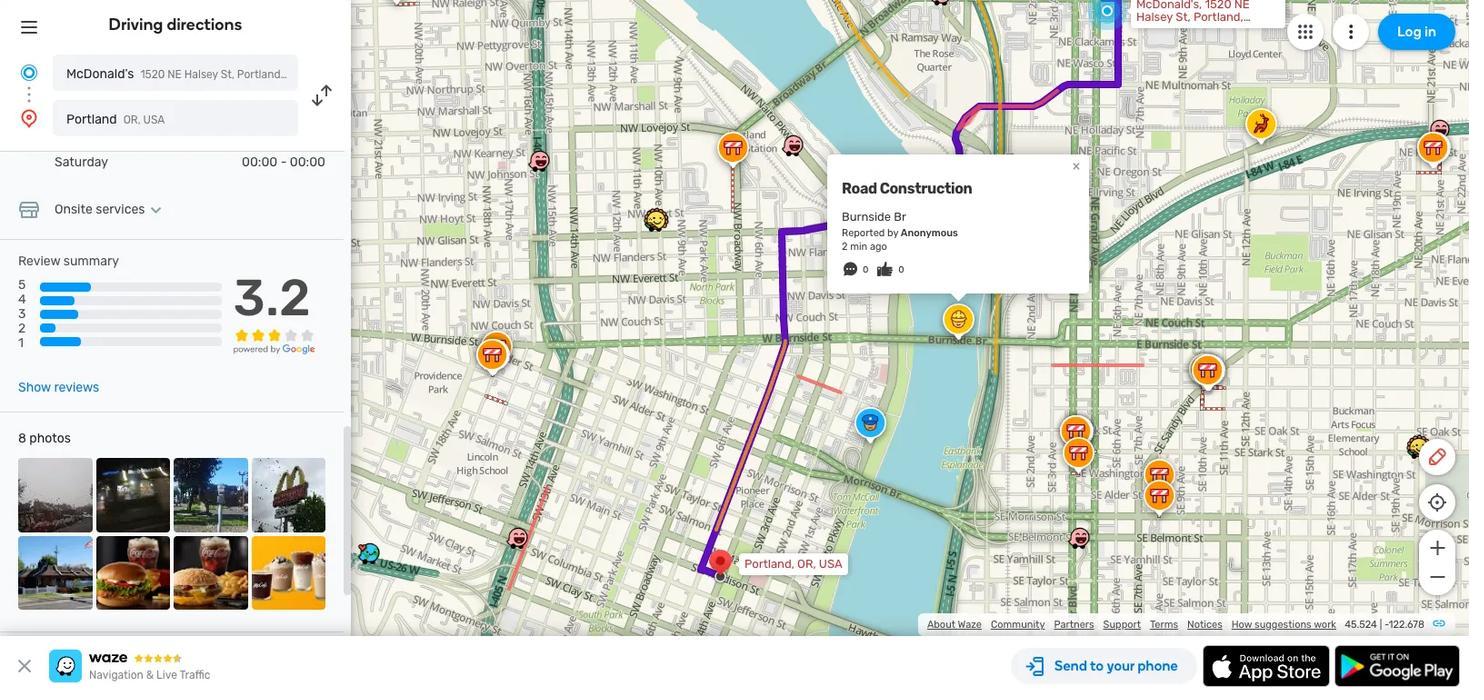 Task type: describe. For each thing, give the bounding box(es) containing it.
about waze community partners support terms notices how suggestions work 45.524 | -122.678
[[927, 619, 1425, 631]]

st, for mcdonald's
[[221, 68, 234, 81]]

mcdonald's,
[[1137, 0, 1202, 11]]

image 2 of mcdonald's, portland image
[[96, 458, 170, 532]]

traffic
[[180, 669, 210, 682]]

mcdonald's 1520 ne halsey st, portland, united states
[[66, 66, 355, 82]]

how suggestions work link
[[1232, 619, 1337, 631]]

current location image
[[18, 62, 40, 84]]

waze
[[958, 619, 982, 631]]

about
[[927, 619, 956, 631]]

terms link
[[1150, 619, 1178, 631]]

photos
[[29, 431, 71, 447]]

3.2
[[233, 268, 311, 328]]

driving
[[109, 15, 163, 35]]

image 8 of mcdonald's, portland image
[[251, 536, 326, 610]]

image 4 of mcdonald's, portland image
[[251, 458, 326, 532]]

summary
[[63, 254, 119, 269]]

onsite
[[55, 202, 93, 217]]

x image
[[14, 656, 35, 677]]

image 7 of mcdonald's, portland image
[[174, 536, 248, 610]]

or, for portland,
[[797, 557, 816, 571]]

halsey for mcdonald's
[[184, 68, 218, 81]]

1520 for mcdonald's
[[140, 68, 165, 81]]

support link
[[1103, 619, 1141, 631]]

work
[[1314, 619, 1337, 631]]

mcdonald's, 1520 ne halsey st, portland, united states
[[1137, 0, 1250, 36]]

usa for portland
[[143, 114, 165, 126]]

portland, for mcdonald's,
[[1194, 10, 1244, 24]]

45.524
[[1345, 619, 1377, 631]]

mcdonald's
[[66, 66, 134, 82]]

community link
[[991, 619, 1045, 631]]

partners
[[1054, 619, 1094, 631]]

navigation
[[89, 669, 144, 682]]

zoom in image
[[1426, 537, 1449, 559]]

show
[[18, 380, 51, 396]]

store image
[[18, 199, 40, 221]]

8
[[18, 431, 26, 447]]

image 6 of mcdonald's, portland image
[[96, 536, 170, 610]]

location image
[[18, 107, 40, 129]]

support
[[1103, 619, 1141, 631]]

notices link
[[1187, 619, 1223, 631]]

live
[[156, 669, 177, 682]]

states for mcdonald's
[[322, 68, 355, 81]]

onsite services
[[55, 202, 145, 217]]

ne for mcdonald's,
[[1235, 0, 1250, 11]]

5 4 3 2 1
[[18, 277, 26, 351]]

8 photos
[[18, 431, 71, 447]]

2 inside 5 4 3 2 1
[[18, 321, 26, 337]]

about waze link
[[927, 619, 982, 631]]

portland or, usa
[[66, 112, 165, 127]]

review
[[18, 254, 60, 269]]

2 00:00 from the left
[[290, 155, 326, 170]]

4
[[18, 292, 26, 307]]

suggestions
[[1255, 619, 1312, 631]]



Task type: vqa. For each thing, say whether or not it's contained in the screenshot.
the topmost -
yes



Task type: locate. For each thing, give the bounding box(es) containing it.
onsite services button
[[55, 202, 167, 217]]

0
[[863, 265, 869, 275], [863, 265, 869, 275], [899, 265, 904, 275], [899, 265, 904, 275]]

united inside mcdonald's, 1520 ne halsey st, portland, united states
[[1137, 23, 1173, 36]]

-
[[281, 155, 287, 170], [1385, 619, 1389, 631]]

chevron down image
[[145, 203, 167, 217]]

0 vertical spatial states
[[1176, 23, 1212, 36]]

partners link
[[1054, 619, 1094, 631]]

00:00 - 00:00
[[242, 155, 326, 170]]

min
[[850, 241, 868, 253], [850, 241, 868, 253]]

terms
[[1150, 619, 1178, 631]]

0 vertical spatial usa
[[143, 114, 165, 126]]

image 3 of mcdonald's, portland image
[[174, 458, 248, 532]]

usa
[[143, 114, 165, 126], [819, 557, 843, 571]]

construction
[[880, 180, 972, 197], [880, 180, 972, 197]]

5
[[18, 277, 26, 293]]

show reviews
[[18, 380, 99, 396]]

&
[[146, 669, 154, 682]]

1520 right mcdonald's,
[[1205, 0, 1232, 11]]

or, for portland
[[123, 114, 141, 126]]

portland, inside mcdonald's 1520 ne halsey st, portland, united states
[[237, 68, 283, 81]]

1520 right mcdonald's
[[140, 68, 165, 81]]

1 vertical spatial st,
[[221, 68, 234, 81]]

image 5 of mcdonald's, portland image
[[18, 536, 92, 610]]

1 vertical spatial usa
[[819, 557, 843, 571]]

0 vertical spatial ne
[[1235, 0, 1250, 11]]

1 horizontal spatial states
[[1176, 23, 1212, 36]]

3
[[18, 307, 26, 322]]

0 horizontal spatial portland,
[[237, 68, 283, 81]]

0 vertical spatial or,
[[123, 114, 141, 126]]

ne for mcdonald's
[[168, 68, 182, 81]]

0 horizontal spatial st,
[[221, 68, 234, 81]]

states inside mcdonald's, 1520 ne halsey st, portland, united states
[[1176, 23, 1212, 36]]

1 vertical spatial united
[[286, 68, 320, 81]]

st, inside mcdonald's 1520 ne halsey st, portland, united states
[[221, 68, 234, 81]]

how
[[1232, 619, 1252, 631]]

st, for mcdonald's,
[[1176, 10, 1191, 24]]

portland
[[66, 112, 117, 127]]

1520
[[1205, 0, 1232, 11], [140, 68, 165, 81]]

1 vertical spatial or,
[[797, 557, 816, 571]]

2 horizontal spatial portland,
[[1194, 10, 1244, 24]]

navigation & live traffic
[[89, 669, 210, 682]]

0 vertical spatial united
[[1137, 23, 1173, 36]]

reported
[[842, 227, 885, 239], [842, 227, 885, 239]]

1 horizontal spatial 1520
[[1205, 0, 1232, 11]]

burnside
[[842, 210, 891, 223], [842, 210, 891, 223]]

1 horizontal spatial portland,
[[745, 557, 795, 571]]

1 horizontal spatial 00:00
[[290, 155, 326, 170]]

1
[[18, 336, 24, 351]]

0 horizontal spatial ne
[[168, 68, 182, 81]]

community
[[991, 619, 1045, 631]]

122.678
[[1389, 619, 1425, 631]]

st,
[[1176, 10, 1191, 24], [221, 68, 234, 81]]

2
[[842, 241, 848, 253], [842, 241, 848, 253], [18, 321, 26, 337]]

portland, or, usa
[[745, 557, 843, 571]]

halsey for mcdonald's,
[[1137, 10, 1173, 24]]

ne inside mcdonald's, 1520 ne halsey st, portland, united states
[[1235, 0, 1250, 11]]

united down mcdonald's,
[[1137, 23, 1173, 36]]

reviews
[[54, 380, 99, 396]]

or, inside portland or, usa
[[123, 114, 141, 126]]

0 horizontal spatial halsey
[[184, 68, 218, 81]]

×
[[1072, 157, 1081, 174], [1072, 157, 1081, 174]]

portland, inside mcdonald's, 1520 ne halsey st, portland, united states
[[1194, 10, 1244, 24]]

× link
[[1068, 157, 1085, 174], [1068, 157, 1085, 174]]

0 vertical spatial portland,
[[1194, 10, 1244, 24]]

services
[[96, 202, 145, 217]]

road
[[842, 180, 877, 197], [842, 180, 877, 197]]

2 vertical spatial portland,
[[745, 557, 795, 571]]

link image
[[1432, 616, 1447, 631]]

0 vertical spatial 1520
[[1205, 0, 1232, 11]]

halsey inside mcdonald's, 1520 ne halsey st, portland, united states
[[1137, 10, 1173, 24]]

0 horizontal spatial or,
[[123, 114, 141, 126]]

halsey inside mcdonald's 1520 ne halsey st, portland, united states
[[184, 68, 218, 81]]

united
[[1137, 23, 1173, 36], [286, 68, 320, 81]]

pencil image
[[1427, 446, 1448, 468]]

burnside br reported by anonymous 2 min ago
[[842, 210, 958, 253], [842, 210, 958, 253]]

1 horizontal spatial united
[[1137, 23, 1173, 36]]

1 vertical spatial halsey
[[184, 68, 218, 81]]

1 vertical spatial states
[[322, 68, 355, 81]]

image 1 of mcdonald's, portland image
[[18, 458, 92, 532]]

1520 inside mcdonald's 1520 ne halsey st, portland, united states
[[140, 68, 165, 81]]

1520 for mcdonald's,
[[1205, 0, 1232, 11]]

zoom out image
[[1426, 566, 1449, 588]]

1 horizontal spatial usa
[[819, 557, 843, 571]]

anonymous
[[901, 227, 958, 239], [901, 227, 958, 239]]

1 horizontal spatial halsey
[[1137, 10, 1173, 24]]

0 horizontal spatial -
[[281, 155, 287, 170]]

st, inside mcdonald's, 1520 ne halsey st, portland, united states
[[1176, 10, 1191, 24]]

usa inside portland or, usa
[[143, 114, 165, 126]]

ago
[[870, 241, 887, 253], [870, 241, 887, 253]]

1 vertical spatial ne
[[168, 68, 182, 81]]

1 horizontal spatial ne
[[1235, 0, 1250, 11]]

0 vertical spatial -
[[281, 155, 287, 170]]

1 vertical spatial 1520
[[140, 68, 165, 81]]

states inside mcdonald's 1520 ne halsey st, portland, united states
[[322, 68, 355, 81]]

saturday
[[55, 155, 108, 170]]

portland,
[[1194, 10, 1244, 24], [237, 68, 283, 81], [745, 557, 795, 571]]

|
[[1380, 619, 1382, 631]]

usa for portland,
[[819, 557, 843, 571]]

1 vertical spatial -
[[1385, 619, 1389, 631]]

driving directions
[[109, 15, 242, 35]]

0 horizontal spatial united
[[286, 68, 320, 81]]

1520 inside mcdonald's, 1520 ne halsey st, portland, united states
[[1205, 0, 1232, 11]]

united up 00:00 - 00:00
[[286, 68, 320, 81]]

1 00:00 from the left
[[242, 155, 278, 170]]

0 vertical spatial st,
[[1176, 10, 1191, 24]]

states
[[1176, 23, 1212, 36], [322, 68, 355, 81]]

0 horizontal spatial 00:00
[[242, 155, 278, 170]]

united for mcdonald's,
[[1137, 23, 1173, 36]]

ne
[[1235, 0, 1250, 11], [168, 68, 182, 81]]

road construction
[[842, 180, 972, 197], [842, 180, 972, 197]]

00:00
[[242, 155, 278, 170], [290, 155, 326, 170]]

1 horizontal spatial st,
[[1176, 10, 1191, 24]]

portland, for mcdonald's
[[237, 68, 283, 81]]

1 horizontal spatial -
[[1385, 619, 1389, 631]]

notices
[[1187, 619, 1223, 631]]

ne down driving directions on the left
[[168, 68, 182, 81]]

br
[[894, 210, 906, 223], [894, 210, 906, 223]]

0 horizontal spatial usa
[[143, 114, 165, 126]]

directions
[[167, 15, 242, 35]]

1 horizontal spatial or,
[[797, 557, 816, 571]]

ne inside mcdonald's 1520 ne halsey st, portland, united states
[[168, 68, 182, 81]]

0 vertical spatial halsey
[[1137, 10, 1173, 24]]

states for mcdonald's,
[[1176, 23, 1212, 36]]

0 horizontal spatial states
[[322, 68, 355, 81]]

halsey
[[1137, 10, 1173, 24], [184, 68, 218, 81]]

by
[[887, 227, 898, 239], [887, 227, 898, 239]]

0 horizontal spatial 1520
[[140, 68, 165, 81]]

united for mcdonald's
[[286, 68, 320, 81]]

or,
[[123, 114, 141, 126], [797, 557, 816, 571]]

ne right mcdonald's,
[[1235, 0, 1250, 11]]

united inside mcdonald's 1520 ne halsey st, portland, united states
[[286, 68, 320, 81]]

review summary
[[18, 254, 119, 269]]

1 vertical spatial portland,
[[237, 68, 283, 81]]



